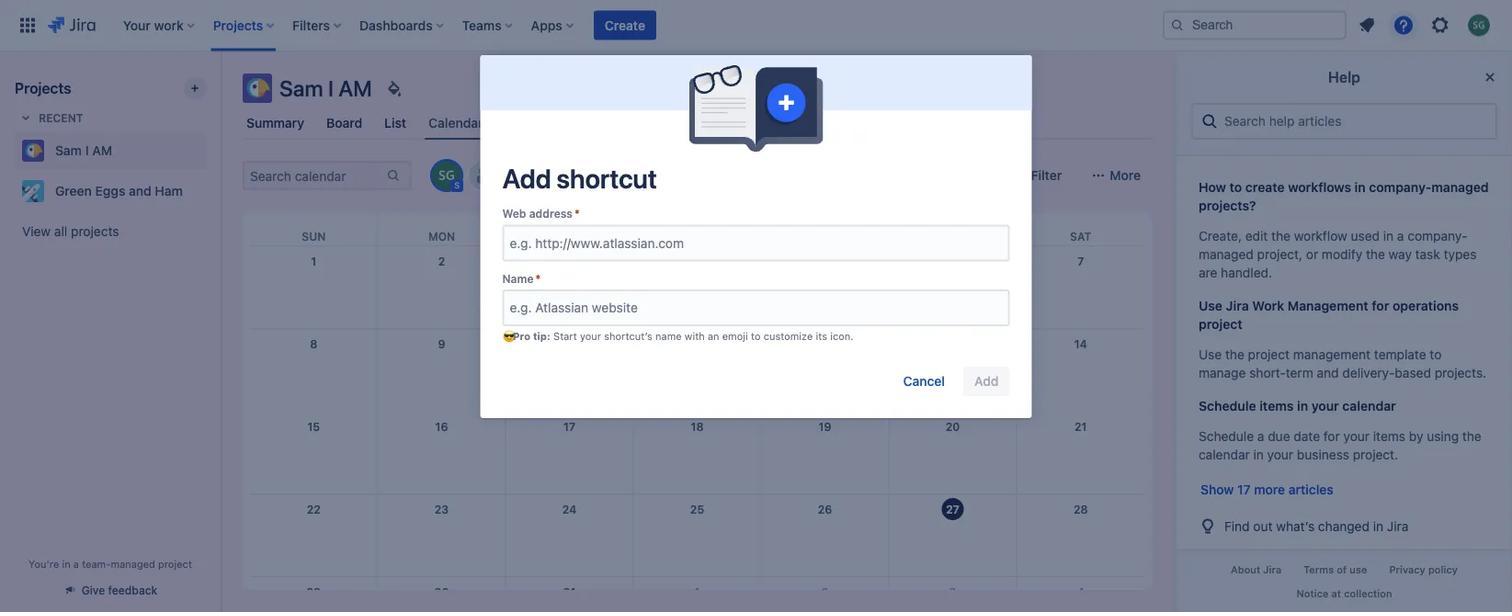 Task type: vqa. For each thing, say whether or not it's contained in the screenshot.
Open Share Dialog ICON
no



Task type: describe. For each thing, give the bounding box(es) containing it.
previous month image
[[655, 165, 677, 187]]

notice
[[1297, 587, 1329, 599]]

create
[[605, 17, 645, 33]]

17 link
[[555, 412, 584, 442]]

wed
[[684, 230, 710, 243]]

and inside use the project management template to manage short-term and delivery-based projects.
[[1317, 365, 1339, 381]]

schedule items in your calendar
[[1199, 399, 1396, 414]]

items inside schedule a due date for your items by using the calendar in your business project.
[[1373, 429, 1406, 444]]

add people image
[[473, 165, 495, 187]]

privacy policy
[[1390, 564, 1458, 576]]

6 link
[[938, 246, 968, 276]]

11 link
[[683, 330, 712, 359]]

recent
[[39, 111, 83, 124]]

Search field
[[1163, 11, 1347, 40]]

2
[[438, 255, 445, 268]]

0 horizontal spatial *
[[536, 272, 541, 285]]

name *
[[502, 272, 541, 285]]

3 link
[[555, 246, 584, 276]]

0 vertical spatial am
[[339, 75, 372, 101]]

23
[[435, 503, 449, 516]]

2 vertical spatial managed
[[111, 558, 155, 570]]

Search calendar text field
[[245, 163, 384, 188]]

0 vertical spatial calendar
[[1343, 399, 1396, 414]]

0 horizontal spatial and
[[129, 183, 151, 199]]

october
[[556, 168, 607, 183]]

😎pro tip: start your shortcut's name with an emoji to customize its icon.
[[502, 330, 854, 342]]

to inside how to create workflows in company-managed projects?
[[1230, 180, 1242, 195]]

9 link
[[427, 330, 456, 359]]

20 link
[[938, 412, 968, 442]]

a inside create, edit the workflow used in a company- managed project, or modify the way task types are handled.
[[1397, 228, 1404, 244]]

18 link
[[683, 412, 712, 442]]

team-
[[82, 558, 111, 570]]

policy
[[1429, 564, 1458, 576]]

add shortcut
[[502, 163, 657, 194]]

the down used
[[1366, 247, 1385, 262]]

in inside how to create workflows in company-managed projects?
[[1355, 180, 1366, 195]]

search image
[[1170, 18, 1185, 33]]

green eggs and ham link
[[15, 173, 199, 210]]

13 link
[[938, 330, 968, 359]]

cancel button
[[892, 367, 956, 396]]

add shortcut dialog
[[480, 55, 1032, 418]]

how to create workflows in company-managed projects?
[[1199, 180, 1489, 213]]

8 link
[[299, 330, 328, 359]]

row containing 1
[[250, 246, 1145, 329]]

about
[[1231, 564, 1261, 576]]

workflows
[[1288, 180, 1352, 195]]

12 link
[[810, 330, 840, 359]]

4
[[694, 255, 701, 268]]

add
[[502, 163, 551, 194]]

project inside use the project management template to manage short-term and delivery-based projects.
[[1248, 347, 1290, 362]]

privacy policy link
[[1378, 559, 1469, 582]]

the inside schedule a due date for your items by using the calendar in your business project.
[[1463, 429, 1482, 444]]

25
[[690, 503, 704, 516]]

all
[[54, 224, 67, 239]]

management
[[1288, 298, 1369, 313]]

create
[[1246, 180, 1285, 195]]

summary link
[[243, 107, 308, 140]]

15
[[307, 420, 320, 433]]

6 row from the top
[[250, 577, 1145, 612]]

handled.
[[1221, 265, 1272, 280]]

row containing sun
[[250, 212, 1145, 246]]

in inside create, edit the workflow used in a company- managed project, or modify the way task types are handled.
[[1383, 228, 1394, 244]]

board link
[[323, 107, 366, 140]]

due
[[1268, 429, 1290, 444]]

your down due
[[1267, 447, 1294, 462]]

sat
[[1070, 230, 1092, 243]]

e.g. Atlassian website field
[[504, 291, 1008, 324]]

18
[[691, 420, 704, 433]]

to inside use the project management template to manage short-term and delivery-based projects.
[[1430, 347, 1442, 362]]

give feedback button
[[52, 576, 169, 605]]

calendar inside schedule a due date for your items by using the calendar in your business project.
[[1199, 447, 1250, 462]]

green
[[55, 183, 92, 199]]

am inside 'link'
[[92, 143, 112, 158]]

primary element
[[11, 0, 1163, 51]]

projects
[[71, 224, 119, 239]]

project,
[[1257, 247, 1303, 262]]

a inside schedule a due date for your items by using the calendar in your business project.
[[1258, 429, 1265, 444]]

your up the project.
[[1344, 429, 1370, 444]]

16 link
[[427, 412, 456, 442]]

27 link
[[938, 495, 968, 524]]

you're in a team-managed project
[[29, 558, 192, 570]]

i inside 'link'
[[85, 143, 89, 158]]

schedule for schedule items in your calendar
[[1199, 399, 1256, 414]]

2 vertical spatial a
[[73, 558, 79, 570]]

start
[[554, 330, 577, 342]]

an
[[708, 330, 719, 342]]

board
[[326, 115, 362, 131]]

sam i am inside 'link'
[[55, 143, 112, 158]]

reports link
[[755, 107, 811, 140]]

calendar
[[429, 115, 483, 130]]

your inside add shortcut dialog
[[580, 330, 601, 342]]

project
[[936, 115, 980, 131]]

terms
[[1304, 564, 1334, 576]]

based
[[1395, 365, 1431, 381]]

reports
[[759, 115, 807, 131]]

mon link
[[425, 212, 459, 245]]

0 vertical spatial i
[[328, 75, 334, 101]]

23 link
[[427, 495, 456, 524]]

delivery-
[[1343, 365, 1395, 381]]

1
[[311, 255, 316, 268]]

articles
[[1289, 482, 1334, 497]]

9
[[438, 338, 445, 351]]

17 inside row
[[564, 420, 576, 433]]

22
[[307, 503, 321, 516]]

use jira work management for operations project
[[1199, 298, 1459, 332]]

changed
[[1318, 518, 1370, 534]]

icon.
[[830, 330, 854, 342]]

27
[[946, 503, 960, 516]]

sun link
[[298, 212, 329, 245]]

8
[[310, 338, 317, 351]]

in right changed
[[1373, 518, 1384, 534]]

6
[[949, 255, 957, 268]]



Task type: locate. For each thing, give the bounding box(es) containing it.
show 17 more articles
[[1201, 482, 1334, 497]]

1 vertical spatial calendar
[[1199, 447, 1250, 462]]

green eggs and ham
[[55, 183, 183, 199]]

schedule left due
[[1199, 429, 1254, 444]]

24 link
[[555, 495, 584, 524]]

give feedback
[[82, 584, 157, 597]]

1 row from the top
[[250, 212, 1145, 246]]

1 vertical spatial am
[[92, 143, 112, 158]]

feedback
[[108, 584, 157, 597]]

schedule a due date for your items by using the calendar in your business project.
[[1199, 429, 1482, 462]]

0 horizontal spatial i
[[85, 143, 89, 158]]

26
[[818, 503, 832, 516]]

web address *
[[502, 207, 580, 220]]

19
[[819, 420, 832, 433]]

1 vertical spatial 17
[[1237, 482, 1251, 497]]

1 horizontal spatial calendar
[[1343, 399, 1396, 414]]

0 horizontal spatial jira
[[1226, 298, 1249, 313]]

create,
[[1199, 228, 1242, 244]]

use inside "use jira work management for operations project"
[[1199, 298, 1223, 313]]

items up due
[[1260, 399, 1294, 414]]

17 left more
[[1237, 482, 1251, 497]]

a left 'team-'
[[73, 558, 79, 570]]

managed inside how to create workflows in company-managed projects?
[[1432, 180, 1489, 195]]

items up the project.
[[1373, 429, 1406, 444]]

about jira button
[[1220, 559, 1293, 582]]

ham
[[155, 183, 183, 199]]

more
[[1254, 482, 1285, 497]]

how
[[1199, 180, 1226, 195]]

14
[[1075, 338, 1087, 351]]

am up board
[[339, 75, 372, 101]]

1 vertical spatial jira
[[1387, 518, 1409, 534]]

managed up the types
[[1432, 180, 1489, 195]]

* right the name
[[536, 272, 541, 285]]

15 link
[[299, 412, 328, 442]]

jira for use jira work management for operations project
[[1226, 298, 1249, 313]]

4 link
[[683, 246, 712, 276]]

calendar up show
[[1199, 447, 1250, 462]]

2 vertical spatial jira
[[1263, 564, 1282, 576]]

0 horizontal spatial calendar
[[1199, 447, 1250, 462]]

0 horizontal spatial a
[[73, 558, 79, 570]]

short-
[[1250, 365, 1286, 381]]

schedule down manage
[[1199, 399, 1256, 414]]

2 horizontal spatial a
[[1397, 228, 1404, 244]]

for inside "use jira work management for operations project"
[[1372, 298, 1390, 313]]

customize
[[764, 330, 813, 342]]

0 vertical spatial company-
[[1369, 180, 1432, 195]]

the right using
[[1463, 429, 1482, 444]]

0 vertical spatial jira
[[1226, 298, 1249, 313]]

use for use jira work management for operations project
[[1199, 298, 1223, 313]]

in up way at the right top of page
[[1383, 228, 1394, 244]]

jira right the about at bottom
[[1263, 564, 1282, 576]]

1 horizontal spatial managed
[[1199, 247, 1254, 262]]

2 horizontal spatial managed
[[1432, 180, 1489, 195]]

shortcut's
[[604, 330, 653, 342]]

term
[[1286, 365, 1314, 381]]

1 horizontal spatial sam
[[279, 75, 323, 101]]

terms of use link
[[1293, 559, 1378, 582]]

a up way at the right top of page
[[1397, 228, 1404, 244]]

row containing 15
[[250, 412, 1145, 494]]

1 horizontal spatial items
[[1373, 429, 1406, 444]]

company- inside how to create workflows in company-managed projects?
[[1369, 180, 1432, 195]]

cancel
[[903, 374, 945, 389]]

1 vertical spatial and
[[1317, 365, 1339, 381]]

for up business
[[1324, 429, 1340, 444]]

1 vertical spatial sam
[[55, 143, 82, 158]]

4 row from the top
[[250, 412, 1145, 494]]

items
[[1260, 399, 1294, 414], [1373, 429, 1406, 444]]

its
[[816, 330, 827, 342]]

grid containing sun
[[250, 212, 1145, 612]]

0 horizontal spatial managed
[[111, 558, 155, 570]]

jira image
[[48, 14, 95, 36], [48, 14, 95, 36]]

0 vertical spatial sam
[[279, 75, 323, 101]]

close image
[[1479, 66, 1501, 88]]

using
[[1427, 429, 1459, 444]]

and left ham
[[129, 183, 151, 199]]

date
[[1294, 429, 1320, 444]]

17 inside button
[[1237, 482, 1251, 497]]

0 vertical spatial schedule
[[1199, 399, 1256, 414]]

12
[[819, 338, 831, 351]]

sat link
[[1067, 212, 1095, 245]]

26 link
[[810, 495, 840, 524]]

what's
[[1276, 518, 1315, 534]]

10
[[563, 338, 576, 351]]

project up 'give feedback' button
[[158, 558, 192, 570]]

in up show 17 more articles
[[1254, 447, 1264, 462]]

1 vertical spatial sam i am
[[55, 143, 112, 158]]

find out what's changed in jira
[[1225, 518, 1409, 534]]

1 vertical spatial project
[[1248, 347, 1290, 362]]

way
[[1389, 247, 1412, 262]]

1 horizontal spatial *
[[575, 207, 580, 220]]

1 vertical spatial use
[[1199, 347, 1222, 362]]

1 vertical spatial schedule
[[1199, 429, 1254, 444]]

1 horizontal spatial project
[[1199, 317, 1243, 332]]

1 horizontal spatial 17
[[1237, 482, 1251, 497]]

i up board
[[328, 75, 334, 101]]

am
[[339, 75, 372, 101], [92, 143, 112, 158]]

grid
[[250, 212, 1145, 612]]

sam green image
[[432, 161, 462, 190]]

14 link
[[1066, 330, 1096, 359]]

template
[[1374, 347, 1427, 362]]

0 horizontal spatial project
[[158, 558, 192, 570]]

2 horizontal spatial project
[[1248, 347, 1290, 362]]

7 link
[[1066, 246, 1096, 276]]

find
[[1225, 518, 1250, 534]]

1 vertical spatial i
[[85, 143, 89, 158]]

0 horizontal spatial sam
[[55, 143, 82, 158]]

0 vertical spatial and
[[129, 183, 151, 199]]

i up green
[[85, 143, 89, 158]]

jira up privacy
[[1387, 518, 1409, 534]]

at
[[1332, 587, 1341, 599]]

to inside add shortcut dialog
[[751, 330, 761, 342]]

2 schedule from the top
[[1199, 429, 1254, 444]]

sam i am down recent
[[55, 143, 112, 158]]

emoji
[[722, 330, 748, 342]]

2 vertical spatial to
[[1430, 347, 1442, 362]]

1 vertical spatial items
[[1373, 429, 1406, 444]]

wed link
[[681, 212, 714, 245]]

managed down create, at the right of page
[[1199, 247, 1254, 262]]

for
[[1372, 298, 1390, 313], [1324, 429, 1340, 444]]

collapse recent projects image
[[15, 107, 37, 129]]

your right 10
[[580, 330, 601, 342]]

* up tue
[[575, 207, 580, 220]]

tab list
[[232, 107, 1163, 140]]

1 vertical spatial company-
[[1408, 228, 1468, 244]]

jira for about jira
[[1263, 564, 1282, 576]]

0 horizontal spatial to
[[751, 330, 761, 342]]

2 use from the top
[[1199, 347, 1222, 362]]

calendar down the delivery-
[[1343, 399, 1396, 414]]

to
[[1230, 180, 1242, 195], [751, 330, 761, 342], [1430, 347, 1442, 362]]

in up date
[[1297, 399, 1308, 414]]

sam inside 'link'
[[55, 143, 82, 158]]

create banner
[[0, 0, 1512, 51]]

to up based
[[1430, 347, 1442, 362]]

0 horizontal spatial 17
[[564, 420, 576, 433]]

to right the emoji
[[751, 330, 761, 342]]

sam i am link
[[15, 132, 199, 169]]

a left due
[[1258, 429, 1265, 444]]

2 horizontal spatial to
[[1430, 347, 1442, 362]]

0 vertical spatial a
[[1397, 228, 1404, 244]]

1 use from the top
[[1199, 298, 1223, 313]]

view
[[22, 224, 51, 239]]

business
[[1297, 447, 1350, 462]]

1 horizontal spatial a
[[1258, 429, 1265, 444]]

1 horizontal spatial i
[[328, 75, 334, 101]]

schedule inside schedule a due date for your items by using the calendar in your business project.
[[1199, 429, 1254, 444]]

25 link
[[683, 495, 712, 524]]

project up manage
[[1199, 317, 1243, 332]]

sam up summary
[[279, 75, 323, 101]]

issues
[[698, 115, 737, 131]]

company- up task
[[1408, 228, 1468, 244]]

for inside schedule a due date for your items by using the calendar in your business project.
[[1324, 429, 1340, 444]]

21 link
[[1066, 412, 1096, 442]]

tue
[[558, 230, 581, 243]]

find out what's changed in jira link
[[1192, 508, 1498, 543]]

1 vertical spatial to
[[751, 330, 761, 342]]

16
[[435, 420, 448, 433]]

in right you're at left bottom
[[62, 558, 70, 570]]

sam down recent
[[55, 143, 82, 158]]

1 vertical spatial *
[[536, 272, 541, 285]]

the
[[1272, 228, 1291, 244], [1366, 247, 1385, 262], [1226, 347, 1245, 362], [1463, 429, 1482, 444]]

0 vertical spatial for
[[1372, 298, 1390, 313]]

use for use the project management template to manage short-term and delivery-based projects.
[[1199, 347, 1222, 362]]

2 row from the top
[[250, 246, 1145, 329]]

company- inside create, edit the workflow used in a company- managed project, or modify the way task types are handled.
[[1408, 228, 1468, 244]]

show
[[1201, 482, 1234, 497]]

2 vertical spatial project
[[158, 558, 192, 570]]

1 horizontal spatial jira
[[1263, 564, 1282, 576]]

privacy
[[1390, 564, 1426, 576]]

2 horizontal spatial jira
[[1387, 518, 1409, 534]]

1 vertical spatial for
[[1324, 429, 1340, 444]]

row
[[250, 212, 1145, 246], [250, 246, 1145, 329], [250, 329, 1145, 412], [250, 412, 1145, 494], [250, 494, 1145, 577], [250, 577, 1145, 612]]

your
[[580, 330, 601, 342], [1312, 399, 1339, 414], [1344, 429, 1370, 444], [1267, 447, 1294, 462]]

13
[[947, 338, 959, 351]]

jira inside button
[[1263, 564, 1282, 576]]

project inside "use jira work management for operations project"
[[1199, 317, 1243, 332]]

task
[[1416, 247, 1441, 262]]

types
[[1444, 247, 1477, 262]]

for for management
[[1372, 298, 1390, 313]]

create, edit the workflow used in a company- managed project, or modify the way task types are handled.
[[1199, 228, 1477, 280]]

your up date
[[1312, 399, 1339, 414]]

1 horizontal spatial for
[[1372, 298, 1390, 313]]

Search help articles field
[[1219, 105, 1488, 138]]

0 vertical spatial to
[[1230, 180, 1242, 195]]

in right the workflows
[[1355, 180, 1366, 195]]

give
[[82, 584, 105, 597]]

the up project,
[[1272, 228, 1291, 244]]

show 17 more articles button
[[1192, 479, 1343, 501]]

row containing 8
[[250, 329, 1145, 412]]

use down are
[[1199, 298, 1223, 313]]

am up the green eggs and ham link
[[92, 143, 112, 158]]

0 horizontal spatial am
[[92, 143, 112, 158]]

1 horizontal spatial and
[[1317, 365, 1339, 381]]

address
[[529, 207, 573, 220]]

settings
[[983, 115, 1032, 131]]

for for date
[[1324, 429, 1340, 444]]

17 down 10 'link'
[[564, 420, 576, 433]]

0 vertical spatial *
[[575, 207, 580, 220]]

0 horizontal spatial sam i am
[[55, 143, 112, 158]]

0 vertical spatial use
[[1199, 298, 1223, 313]]

0 horizontal spatial items
[[1260, 399, 1294, 414]]

with
[[685, 330, 705, 342]]

the inside use the project management template to manage short-term and delivery-based projects.
[[1226, 347, 1245, 362]]

and down "management"
[[1317, 365, 1339, 381]]

used
[[1351, 228, 1380, 244]]

1 vertical spatial managed
[[1199, 247, 1254, 262]]

0 vertical spatial items
[[1260, 399, 1294, 414]]

3 row from the top
[[250, 329, 1145, 412]]

sam
[[279, 75, 323, 101], [55, 143, 82, 158]]

tip:
[[533, 330, 551, 342]]

21
[[1075, 420, 1087, 433]]

project up short-
[[1248, 347, 1290, 362]]

managed up feedback
[[111, 558, 155, 570]]

schedule for schedule a due date for your items by using the calendar in your business project.
[[1199, 429, 1254, 444]]

tab list containing calendar
[[232, 107, 1163, 140]]

project
[[1199, 317, 1243, 332], [1248, 347, 1290, 362], [158, 558, 192, 570]]

0 vertical spatial project
[[1199, 317, 1243, 332]]

7
[[1078, 255, 1084, 268]]

1 schedule from the top
[[1199, 399, 1256, 414]]

in inside schedule a due date for your items by using the calendar in your business project.
[[1254, 447, 1264, 462]]

0 vertical spatial sam i am
[[279, 75, 372, 101]]

0 vertical spatial managed
[[1432, 180, 1489, 195]]

0 vertical spatial 17
[[564, 420, 576, 433]]

2 link
[[427, 246, 456, 276]]

shortcut
[[557, 163, 657, 194]]

the up manage
[[1226, 347, 1245, 362]]

name
[[502, 272, 534, 285]]

row containing 22
[[250, 494, 1145, 577]]

modify
[[1322, 247, 1363, 262]]

0 horizontal spatial for
[[1324, 429, 1340, 444]]

19 link
[[810, 412, 840, 442]]

1 link
[[299, 246, 328, 276]]

jira inside "use jira work management for operations project"
[[1226, 298, 1249, 313]]

list link
[[381, 107, 410, 140]]

company- up used
[[1369, 180, 1432, 195]]

jira left work
[[1226, 298, 1249, 313]]

5 row from the top
[[250, 494, 1145, 577]]

sam i am up board
[[279, 75, 372, 101]]

1 horizontal spatial sam i am
[[279, 75, 372, 101]]

to up projects?
[[1230, 180, 1242, 195]]

managed inside create, edit the workflow used in a company- managed project, or modify the way task types are handled.
[[1199, 247, 1254, 262]]

24
[[562, 503, 577, 516]]

1 horizontal spatial to
[[1230, 180, 1242, 195]]

for left operations at right
[[1372, 298, 1390, 313]]

use up manage
[[1199, 347, 1222, 362]]

use inside use the project management template to manage short-term and delivery-based projects.
[[1199, 347, 1222, 362]]

1 vertical spatial a
[[1258, 429, 1265, 444]]

e.g. http://www.atlassian.com url field
[[504, 227, 1008, 260]]

1 horizontal spatial am
[[339, 75, 372, 101]]



